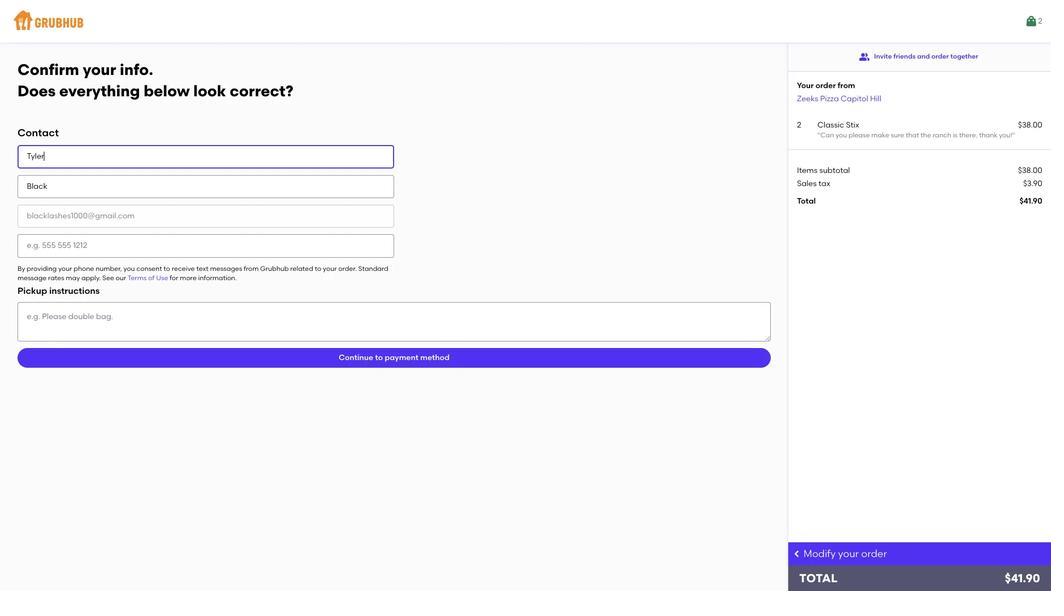 Task type: vqa. For each thing, say whether or not it's contained in the screenshot.
Saved restaurants
no



Task type: describe. For each thing, give the bounding box(es) containing it.
Last name text field
[[18, 175, 394, 198]]

classic
[[818, 120, 845, 130]]

consent
[[136, 265, 162, 273]]

you inside by providing your phone number, you consent to receive text messages from grubhub related to your order. standard message rates may apply. see our
[[124, 265, 135, 273]]

0 vertical spatial total
[[797, 197, 816, 206]]

$3.90
[[1024, 179, 1043, 188]]

related
[[290, 265, 313, 273]]

items subtotal
[[797, 166, 850, 175]]

1 vertical spatial 2
[[797, 120, 802, 130]]

capitol
[[841, 94, 869, 103]]

First name text field
[[18, 145, 394, 169]]

together
[[951, 53, 979, 60]]

order inside 'your order from zeeks pizza capitol hill'
[[816, 81, 836, 90]]

phone
[[74, 265, 94, 273]]

you!
[[999, 132, 1013, 139]]

main navigation navigation
[[0, 0, 1051, 43]]

Phone telephone field
[[18, 235, 394, 258]]

does
[[18, 81, 56, 100]]

your
[[797, 81, 814, 90]]

from inside by providing your phone number, you consent to receive text messages from grubhub related to your order. standard message rates may apply. see our
[[244, 265, 259, 273]]

receive
[[172, 265, 195, 273]]

instructions
[[49, 286, 100, 296]]

from inside 'your order from zeeks pizza capitol hill'
[[838, 81, 856, 90]]

classic stix
[[818, 120, 860, 130]]

your inside 'confirm your info. does everything below look correct?'
[[83, 60, 116, 79]]

your order from zeeks pizza capitol hill
[[797, 81, 882, 103]]

svg image
[[793, 550, 802, 559]]

Email email field
[[18, 205, 394, 228]]

terms of use for more information.
[[128, 274, 237, 282]]

correct?
[[230, 81, 293, 100]]

order inside button
[[932, 53, 949, 60]]

sure
[[891, 132, 905, 139]]

text
[[196, 265, 209, 273]]

make
[[872, 132, 890, 139]]

providing
[[27, 265, 57, 273]]

zeeks
[[797, 94, 819, 103]]

1 vertical spatial total
[[800, 572, 838, 585]]

0 vertical spatial $41.90
[[1020, 197, 1043, 206]]

pizza
[[820, 94, 839, 103]]

terms of use link
[[128, 274, 168, 282]]

sales
[[797, 179, 817, 188]]

number,
[[96, 265, 122, 273]]

to inside button
[[375, 353, 383, 362]]

1 vertical spatial $41.90
[[1005, 572, 1041, 585]]

invite friends and order together button
[[859, 47, 979, 67]]

sales tax
[[797, 179, 831, 188]]

information.
[[198, 274, 237, 282]]

for
[[170, 274, 178, 282]]

there,
[[960, 132, 978, 139]]

may
[[66, 274, 80, 282]]

look
[[193, 81, 226, 100]]

$38.00 for $38.00 " can you please make sure that the ranch is there, thank you! "
[[1018, 120, 1043, 130]]

that
[[906, 132, 919, 139]]

can
[[821, 132, 834, 139]]

1 horizontal spatial order
[[862, 548, 887, 560]]

standard
[[358, 265, 389, 273]]

modify
[[804, 548, 836, 560]]

confirm your info. does everything below look correct?
[[18, 60, 293, 100]]

your up may
[[58, 265, 72, 273]]

message
[[18, 274, 47, 282]]

pickup
[[18, 286, 47, 296]]



Task type: locate. For each thing, give the bounding box(es) containing it.
continue
[[339, 353, 373, 362]]

1 horizontal spatial "
[[1013, 132, 1016, 139]]

you
[[836, 132, 847, 139], [124, 265, 135, 273]]

1 vertical spatial order
[[816, 81, 836, 90]]

ranch
[[933, 132, 952, 139]]

0 horizontal spatial order
[[816, 81, 836, 90]]

from left grubhub
[[244, 265, 259, 273]]

contact
[[18, 127, 59, 139]]

use
[[156, 274, 168, 282]]

modify your order
[[804, 548, 887, 560]]

order right modify
[[862, 548, 887, 560]]

1 vertical spatial $38.00
[[1018, 166, 1043, 175]]

" down classic
[[818, 132, 821, 139]]

2 horizontal spatial order
[[932, 53, 949, 60]]

$38.00 inside $38.00 " can you please make sure that the ranch is there, thank you! "
[[1018, 120, 1043, 130]]

2 inside button
[[1038, 16, 1043, 26]]

1 horizontal spatial to
[[315, 265, 321, 273]]

$38.00 " can you please make sure that the ranch is there, thank you! "
[[818, 120, 1043, 139]]

confirm
[[18, 60, 79, 79]]

everything
[[59, 81, 140, 100]]

order right "and"
[[932, 53, 949, 60]]

order up pizza
[[816, 81, 836, 90]]

your
[[83, 60, 116, 79], [58, 265, 72, 273], [323, 265, 337, 273], [838, 548, 859, 560]]

our
[[116, 274, 126, 282]]

continue to payment method button
[[18, 348, 771, 368]]

1 horizontal spatial 2
[[1038, 16, 1043, 26]]

you up terms
[[124, 265, 135, 273]]

to right related on the left
[[315, 265, 321, 273]]

apply.
[[82, 274, 101, 282]]

1 horizontal spatial from
[[838, 81, 856, 90]]

you down classic stix
[[836, 132, 847, 139]]

0 horizontal spatial 2
[[797, 120, 802, 130]]

grubhub
[[260, 265, 289, 273]]

0 horizontal spatial you
[[124, 265, 135, 273]]

1 " from the left
[[818, 132, 821, 139]]

order.
[[338, 265, 357, 273]]

invite
[[874, 53, 892, 60]]

info.
[[120, 60, 153, 79]]

method
[[420, 353, 450, 362]]

your left order. at the top left
[[323, 265, 337, 273]]

0 vertical spatial from
[[838, 81, 856, 90]]

your up everything
[[83, 60, 116, 79]]

2
[[1038, 16, 1043, 26], [797, 120, 802, 130]]

more
[[180, 274, 197, 282]]

$38.00 for $38.00
[[1018, 166, 1043, 175]]

to
[[164, 265, 170, 273], [315, 265, 321, 273], [375, 353, 383, 362]]

0 vertical spatial you
[[836, 132, 847, 139]]

below
[[144, 81, 190, 100]]

Pickup instructions text field
[[18, 302, 771, 342]]

1 vertical spatial from
[[244, 265, 259, 273]]

of
[[148, 274, 155, 282]]

payment
[[385, 353, 419, 362]]

thank
[[980, 132, 998, 139]]

$38.00
[[1018, 120, 1043, 130], [1018, 166, 1043, 175]]

2 vertical spatial order
[[862, 548, 887, 560]]

2 $38.00 from the top
[[1018, 166, 1043, 175]]

2 " from the left
[[1013, 132, 1016, 139]]

terms
[[128, 274, 147, 282]]

is
[[953, 132, 958, 139]]

0 vertical spatial 2
[[1038, 16, 1043, 26]]

1 vertical spatial you
[[124, 265, 135, 273]]

1 $38.00 from the top
[[1018, 120, 1043, 130]]

stix
[[846, 120, 860, 130]]

by providing your phone number, you consent to receive text messages from grubhub related to your order. standard message rates may apply. see our
[[18, 265, 389, 282]]

subtotal
[[820, 166, 850, 175]]

the
[[921, 132, 931, 139]]

"
[[818, 132, 821, 139], [1013, 132, 1016, 139]]

from up zeeks pizza capitol hill link
[[838, 81, 856, 90]]

your right modify
[[838, 548, 859, 560]]

and
[[918, 53, 930, 60]]

see
[[102, 274, 114, 282]]

hill
[[870, 94, 882, 103]]

0 horizontal spatial from
[[244, 265, 259, 273]]

total down modify
[[800, 572, 838, 585]]

please
[[849, 132, 870, 139]]

friends
[[894, 53, 916, 60]]

to up use
[[164, 265, 170, 273]]

items
[[797, 166, 818, 175]]

rates
[[48, 274, 64, 282]]

0 vertical spatial $38.00
[[1018, 120, 1043, 130]]

2 horizontal spatial to
[[375, 353, 383, 362]]

messages
[[210, 265, 242, 273]]

0 horizontal spatial "
[[818, 132, 821, 139]]

order
[[932, 53, 949, 60], [816, 81, 836, 90], [862, 548, 887, 560]]

to left payment at the left bottom of the page
[[375, 353, 383, 362]]

continue to payment method
[[339, 353, 450, 362]]

total down sales
[[797, 197, 816, 206]]

2 button
[[1025, 12, 1043, 31]]

invite friends and order together
[[874, 53, 979, 60]]

people icon image
[[859, 51, 870, 62]]

1 horizontal spatial you
[[836, 132, 847, 139]]

0 horizontal spatial to
[[164, 265, 170, 273]]

from
[[838, 81, 856, 90], [244, 265, 259, 273]]

you inside $38.00 " can you please make sure that the ranch is there, thank you! "
[[836, 132, 847, 139]]

0 vertical spatial order
[[932, 53, 949, 60]]

pickup instructions
[[18, 286, 100, 296]]

$41.90
[[1020, 197, 1043, 206], [1005, 572, 1041, 585]]

" right thank
[[1013, 132, 1016, 139]]

total
[[797, 197, 816, 206], [800, 572, 838, 585]]

zeeks pizza capitol hill link
[[797, 94, 882, 103]]

tax
[[819, 179, 831, 188]]

by
[[18, 265, 25, 273]]



